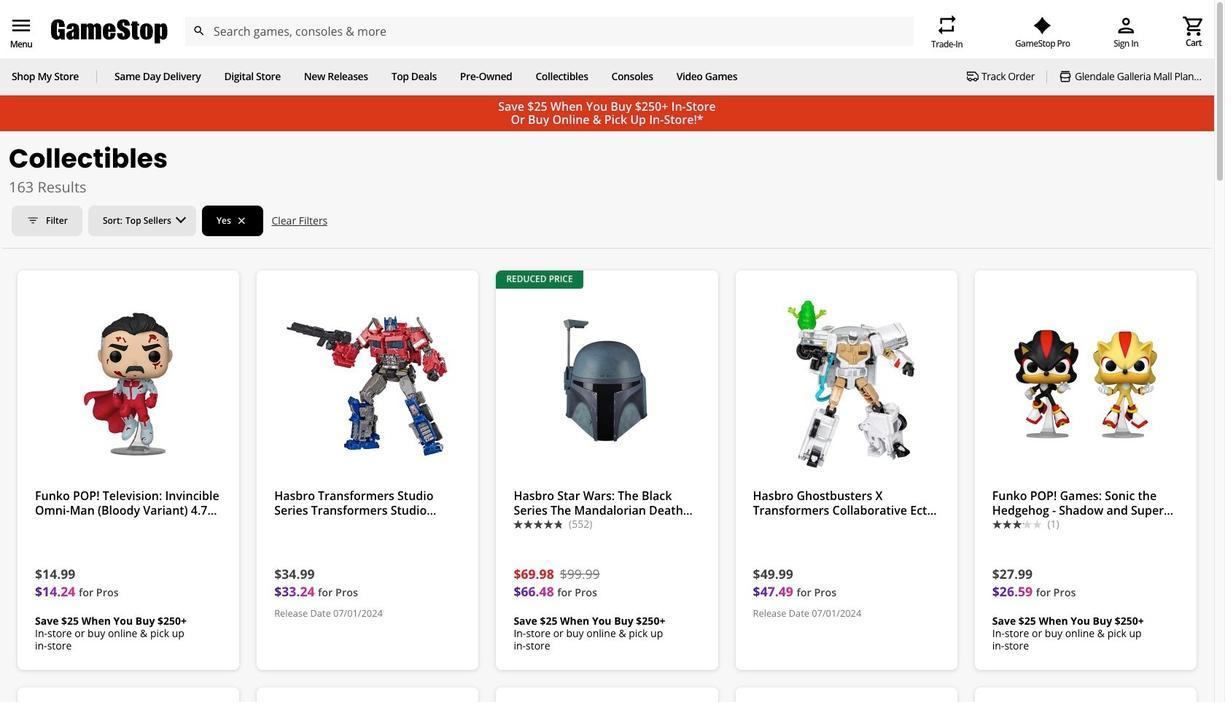 Task type: locate. For each thing, give the bounding box(es) containing it.
Search games, consoles & more search field
[[214, 17, 888, 46]]

gamestop pro icon image
[[1034, 17, 1052, 34]]

None search field
[[185, 17, 914, 46]]



Task type: describe. For each thing, give the bounding box(es) containing it.
gamestop image
[[51, 17, 168, 45]]



